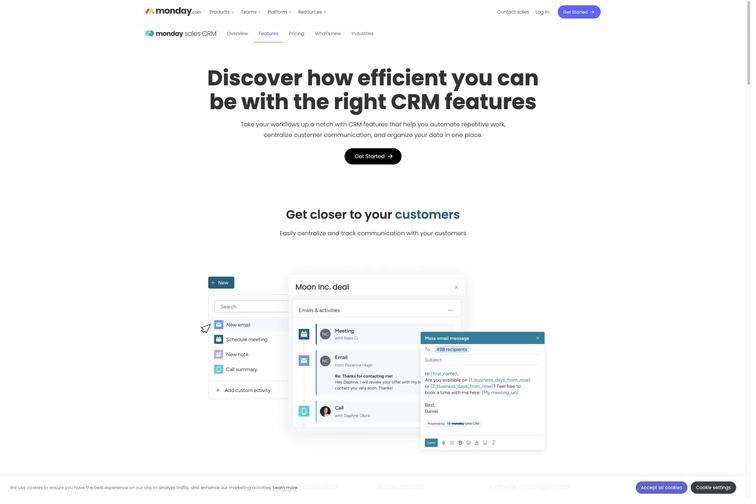 Task type: describe. For each thing, give the bounding box(es) containing it.
resources link
[[295, 7, 330, 17]]

pricing
[[289, 30, 305, 37]]

products
[[210, 9, 230, 15]]

communication,
[[324, 131, 373, 139]]

right
[[334, 87, 387, 117]]

cookie
[[697, 485, 712, 491]]

a
[[311, 120, 315, 129]]

what's new link
[[310, 24, 347, 42]]

what's
[[315, 30, 330, 37]]

email composition
[[269, 482, 338, 492]]

pricing link
[[284, 24, 310, 42]]

activity
[[489, 482, 518, 492]]

1 horizontal spatial centralize
[[298, 229, 326, 238]]

closer
[[310, 206, 347, 223]]

&
[[201, 482, 207, 492]]

0 vertical spatial in
[[546, 9, 550, 15]]

2 our from the left
[[221, 485, 228, 491]]

dialog containing we use cookies to ensure you have the best experience on our site, to analyze traffic, and enhance our marketing activities.
[[0, 477, 747, 500]]

1 horizontal spatial get
[[355, 153, 364, 160]]

workflows
[[271, 120, 300, 129]]

work,
[[491, 120, 506, 129]]

contact sales button
[[495, 7, 533, 17]]

notch
[[316, 120, 334, 129]]

centralize track communication image
[[159, 265, 588, 461]]

discover
[[208, 63, 303, 93]]

1 horizontal spatial get started button
[[558, 5, 601, 19]]

the for right
[[294, 87, 330, 117]]

one
[[452, 131, 463, 139]]

log in link
[[533, 7, 553, 17]]

contact sales
[[498, 9, 530, 15]]

overview
[[227, 30, 248, 37]]

get closer to your customers
[[286, 206, 460, 223]]

on
[[129, 485, 135, 491]]

overview link
[[222, 24, 254, 42]]

monday.com crm and sales image
[[145, 24, 217, 43]]

we use cookies to ensure you have the best experience on our site, to analyze traffic, and enhance our marketing activities. learn more
[[10, 485, 298, 491]]

data
[[429, 131, 444, 139]]

marketing
[[229, 485, 251, 491]]

what's new
[[315, 30, 341, 37]]

1 horizontal spatial and
[[328, 229, 340, 238]]

log in
[[536, 9, 550, 15]]

learn more link
[[273, 485, 298, 492]]

0 horizontal spatial get
[[286, 206, 308, 223]]

cookie settings button
[[692, 482, 737, 494]]

cookies for use
[[27, 485, 43, 491]]

2 vertical spatial with
[[407, 229, 419, 238]]

you inside dialog
[[65, 485, 73, 491]]

platform link
[[265, 7, 295, 17]]

1 vertical spatial get started
[[355, 153, 385, 160]]

management
[[519, 482, 571, 492]]

and inside take your workflows up a notch with crm features that help you automate repetitive work, centralize customer communication, and organize your data in one place.
[[374, 131, 386, 139]]

features
[[259, 30, 279, 37]]

list containing products
[[207, 0, 330, 24]]

best
[[94, 485, 104, 491]]

sync
[[181, 482, 199, 492]]

1 vertical spatial customers
[[435, 229, 467, 238]]

monday.com logo image
[[145, 4, 201, 18]]

1 our from the left
[[136, 485, 143, 491]]

accept
[[642, 485, 658, 491]]

activity management
[[489, 482, 571, 492]]

main element
[[207, 0, 601, 24]]

traffic,
[[177, 485, 190, 491]]

with for notch
[[335, 120, 347, 129]]

use
[[18, 485, 26, 491]]

mass emails
[[379, 482, 426, 492]]

activities.
[[252, 485, 272, 491]]

learn
[[273, 485, 285, 491]]

teams link
[[238, 7, 265, 17]]

site,
[[144, 485, 152, 491]]

tracking
[[208, 482, 240, 492]]

can
[[498, 63, 539, 93]]

mass
[[379, 482, 398, 492]]

get started inside main element
[[564, 9, 588, 15]]

2 horizontal spatial to
[[350, 206, 362, 223]]

platform
[[268, 9, 288, 15]]

started for the get started button to the right
[[573, 9, 588, 15]]

log
[[536, 9, 544, 15]]

we
[[10, 485, 17, 491]]

email for email sync & tracking
[[159, 482, 180, 492]]

repetitive
[[462, 120, 489, 129]]

easily centralize and track communication with your customers
[[280, 229, 467, 238]]

1 horizontal spatial to
[[154, 485, 158, 491]]

features inside take your workflows up a notch with crm features that help you automate repetitive work, centralize customer communication, and organize your data in one place.
[[364, 120, 388, 129]]

started for the bottom the get started button
[[366, 153, 385, 160]]



Task type: locate. For each thing, give the bounding box(es) containing it.
be
[[210, 87, 237, 117]]

you
[[452, 63, 493, 93], [418, 120, 429, 129], [65, 485, 73, 491]]

more
[[286, 485, 298, 491]]

in right "log"
[[546, 9, 550, 15]]

take
[[241, 120, 255, 129]]

and inside dialog
[[191, 485, 200, 491]]

email
[[159, 482, 180, 492], [269, 482, 290, 492]]

customers
[[395, 206, 460, 223], [435, 229, 467, 238]]

centralize down workflows
[[264, 131, 292, 139]]

all
[[659, 485, 664, 491]]

the inside discover how efficient you can be with the right crm features
[[294, 87, 330, 117]]

and left &
[[191, 485, 200, 491]]

get down communication,
[[355, 153, 364, 160]]

products link
[[207, 7, 238, 17]]

1 horizontal spatial started
[[573, 9, 588, 15]]

0 vertical spatial the
[[294, 87, 330, 117]]

1 horizontal spatial in
[[546, 9, 550, 15]]

centralize
[[264, 131, 292, 139], [298, 229, 326, 238]]

crm
[[391, 87, 441, 117], [349, 120, 362, 129]]

with up the "take"
[[242, 87, 289, 117]]

0 horizontal spatial get started button
[[345, 148, 402, 165]]

customer
[[294, 131, 323, 139]]

you inside discover how efficient you can be with the right crm features
[[452, 63, 493, 93]]

the up a
[[294, 87, 330, 117]]

get up easily
[[286, 206, 308, 223]]

2 vertical spatial and
[[191, 485, 200, 491]]

1 vertical spatial the
[[86, 485, 93, 491]]

0 horizontal spatial and
[[191, 485, 200, 491]]

our right 'enhance'
[[221, 485, 228, 491]]

0 horizontal spatial features
[[364, 120, 388, 129]]

take your workflows up a notch with crm features that help you automate repetitive work, centralize customer communication, and organize your data in one place.
[[241, 120, 506, 139]]

1 vertical spatial in
[[445, 131, 450, 139]]

1 horizontal spatial crm
[[391, 87, 441, 117]]

cookies right use
[[27, 485, 43, 491]]

1 list from the left
[[207, 0, 330, 24]]

cookies for all
[[666, 485, 683, 491]]

0 vertical spatial get
[[564, 9, 572, 15]]

our right on
[[136, 485, 143, 491]]

get right the log in link
[[564, 9, 572, 15]]

0 horizontal spatial crm
[[349, 120, 362, 129]]

0 horizontal spatial to
[[44, 485, 48, 491]]

1 horizontal spatial features
[[445, 87, 537, 117]]

up
[[301, 120, 309, 129]]

teams
[[241, 9, 257, 15]]

efficient
[[358, 63, 448, 93]]

1 vertical spatial and
[[328, 229, 340, 238]]

2 horizontal spatial get
[[564, 9, 572, 15]]

with for be
[[242, 87, 289, 117]]

0 vertical spatial crm
[[391, 87, 441, 117]]

with inside take your workflows up a notch with crm features that help you automate repetitive work, centralize customer communication, and organize your data in one place.
[[335, 120, 347, 129]]

contact
[[498, 9, 517, 15]]

crm inside discover how efficient you can be with the right crm features
[[391, 87, 441, 117]]

2 vertical spatial you
[[65, 485, 73, 491]]

the left best
[[86, 485, 93, 491]]

0 vertical spatial started
[[573, 9, 588, 15]]

in
[[546, 9, 550, 15], [445, 131, 450, 139]]

2 horizontal spatial with
[[407, 229, 419, 238]]

with inside discover how efficient you can be with the right crm features
[[242, 87, 289, 117]]

cookies
[[27, 485, 43, 491], [666, 485, 683, 491]]

our
[[136, 485, 143, 491], [221, 485, 228, 491]]

have
[[74, 485, 85, 491]]

composition
[[291, 482, 338, 492]]

features link
[[254, 24, 284, 42]]

0 horizontal spatial started
[[366, 153, 385, 160]]

2 vertical spatial get
[[286, 206, 308, 223]]

features up work,
[[445, 87, 537, 117]]

organize
[[388, 131, 413, 139]]

cookies inside button
[[666, 485, 683, 491]]

0 vertical spatial centralize
[[264, 131, 292, 139]]

industries link
[[347, 24, 379, 42]]

get started button
[[558, 5, 601, 19], [345, 148, 402, 165]]

to right site,
[[154, 485, 158, 491]]

centralize inside take your workflows up a notch with crm features that help you automate repetitive work, centralize customer communication, and organize your data in one place.
[[264, 131, 292, 139]]

1 vertical spatial you
[[418, 120, 429, 129]]

0 vertical spatial customers
[[395, 206, 460, 223]]

2 email from the left
[[269, 482, 290, 492]]

features
[[445, 87, 537, 117], [364, 120, 388, 129]]

1 horizontal spatial with
[[335, 120, 347, 129]]

0 horizontal spatial email
[[159, 482, 180, 492]]

0 vertical spatial you
[[452, 63, 493, 93]]

features inside discover how efficient you can be with the right crm features
[[445, 87, 537, 117]]

get
[[564, 9, 572, 15], [355, 153, 364, 160], [286, 206, 308, 223]]

cookies right the all
[[666, 485, 683, 491]]

ensure
[[49, 485, 64, 491]]

automate
[[431, 120, 460, 129]]

0 horizontal spatial centralize
[[264, 131, 292, 139]]

place.
[[465, 131, 483, 139]]

enhance
[[201, 485, 220, 491]]

to left ensure
[[44, 485, 48, 491]]

0 horizontal spatial in
[[445, 131, 450, 139]]

0 horizontal spatial cookies
[[27, 485, 43, 491]]

1 horizontal spatial email
[[269, 482, 290, 492]]

started inside main element
[[573, 9, 588, 15]]

1 horizontal spatial list
[[495, 0, 553, 24]]

to
[[350, 206, 362, 223], [44, 485, 48, 491], [154, 485, 158, 491]]

to up track
[[350, 206, 362, 223]]

2 horizontal spatial you
[[452, 63, 493, 93]]

1 vertical spatial crm
[[349, 120, 362, 129]]

resources
[[299, 9, 322, 15]]

2 horizontal spatial and
[[374, 131, 386, 139]]

crm inside take your workflows up a notch with crm features that help you automate repetitive work, centralize customer communication, and organize your data in one place.
[[349, 120, 362, 129]]

in inside take your workflows up a notch with crm features that help you automate repetitive work, centralize customer communication, and organize your data in one place.
[[445, 131, 450, 139]]

0 vertical spatial with
[[242, 87, 289, 117]]

0 horizontal spatial get started
[[355, 153, 385, 160]]

accept all cookies
[[642, 485, 683, 491]]

crm up help
[[391, 87, 441, 117]]

1 horizontal spatial our
[[221, 485, 228, 491]]

crm up communication,
[[349, 120, 362, 129]]

0 vertical spatial get started button
[[558, 5, 601, 19]]

0 horizontal spatial with
[[242, 87, 289, 117]]

0 vertical spatial features
[[445, 87, 537, 117]]

1 horizontal spatial cookies
[[666, 485, 683, 491]]

0 horizontal spatial you
[[65, 485, 73, 491]]

experience
[[105, 485, 128, 491]]

1 vertical spatial started
[[366, 153, 385, 160]]

with right communication
[[407, 229, 419, 238]]

with up communication,
[[335, 120, 347, 129]]

get started
[[564, 9, 588, 15], [355, 153, 385, 160]]

2 list from the left
[[495, 0, 553, 24]]

list
[[207, 0, 330, 24], [495, 0, 553, 24]]

analyze
[[159, 485, 176, 491]]

centralize right easily
[[298, 229, 326, 238]]

accept all cookies button
[[636, 482, 688, 494]]

1 vertical spatial get started button
[[345, 148, 402, 165]]

with
[[242, 87, 289, 117], [335, 120, 347, 129], [407, 229, 419, 238]]

discover how efficient you can be with the right crm features
[[208, 63, 539, 117]]

1 horizontal spatial you
[[418, 120, 429, 129]]

email for email composition
[[269, 482, 290, 492]]

1 vertical spatial features
[[364, 120, 388, 129]]

how
[[307, 63, 353, 93]]

sales
[[518, 9, 530, 15]]

you inside take your workflows up a notch with crm features that help you automate repetitive work, centralize customer communication, and organize your data in one place.
[[418, 120, 429, 129]]

help
[[404, 120, 416, 129]]

list containing contact sales
[[495, 0, 553, 24]]

the inside dialog
[[86, 485, 93, 491]]

new
[[332, 30, 341, 37]]

emails
[[400, 482, 426, 492]]

1 vertical spatial get
[[355, 153, 364, 160]]

0 horizontal spatial the
[[86, 485, 93, 491]]

track
[[341, 229, 356, 238]]

1 horizontal spatial the
[[294, 87, 330, 117]]

the for best
[[86, 485, 93, 491]]

1 vertical spatial centralize
[[298, 229, 326, 238]]

settings
[[714, 485, 732, 491]]

dialog
[[0, 477, 747, 500]]

cookie settings
[[697, 485, 732, 491]]

0 vertical spatial and
[[374, 131, 386, 139]]

get inside main element
[[564, 9, 572, 15]]

and
[[374, 131, 386, 139], [328, 229, 340, 238], [191, 485, 200, 491]]

in left one at top right
[[445, 131, 450, 139]]

features left that
[[364, 120, 388, 129]]

0 horizontal spatial list
[[207, 0, 330, 24]]

the
[[294, 87, 330, 117], [86, 485, 93, 491]]

communication
[[358, 229, 405, 238]]

0 vertical spatial get started
[[564, 9, 588, 15]]

that
[[390, 120, 402, 129]]

easily
[[280, 229, 296, 238]]

1 email from the left
[[159, 482, 180, 492]]

0 horizontal spatial our
[[136, 485, 143, 491]]

email sync & tracking
[[159, 482, 240, 492]]

1 horizontal spatial get started
[[564, 9, 588, 15]]

industries
[[352, 30, 374, 37]]

and left organize
[[374, 131, 386, 139]]

and left track
[[328, 229, 340, 238]]

1 vertical spatial with
[[335, 120, 347, 129]]



Task type: vqa. For each thing, say whether or not it's contained in the screenshot.
Creative & design on the bottom of page
no



